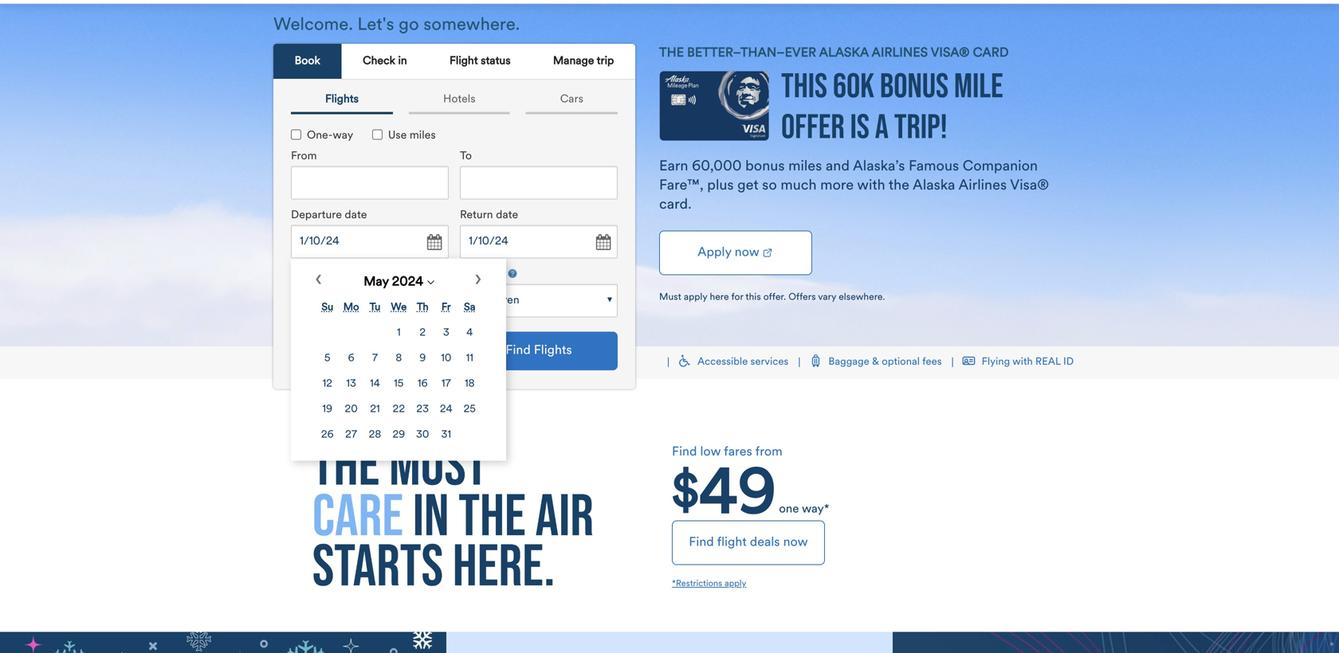 Task type: vqa. For each thing, say whether or not it's contained in the screenshot.


Task type: locate. For each thing, give the bounding box(es) containing it.
way*
[[802, 504, 830, 516]]

search
[[307, 332, 341, 343]]

1 horizontal spatial open datepicker image
[[592, 232, 614, 254]]

11 cell
[[459, 347, 481, 371]]

date for return date
[[496, 210, 518, 221]]

with
[[857, 179, 886, 193]]

tu
[[370, 303, 381, 313]]

0 horizontal spatial use
[[291, 351, 310, 362]]

tab list down flight
[[283, 88, 626, 114]]

Return date text field
[[460, 225, 618, 259]]

use down all
[[291, 351, 310, 362]]

21
[[370, 405, 380, 415]]

fare™,
[[659, 179, 704, 193]]

the most care in the air starts here. element
[[274, 443, 632, 587]]

2
[[420, 328, 426, 339]]

1 horizontal spatial date
[[496, 210, 518, 221]]

form
[[279, 110, 624, 461]]

all
[[291, 332, 304, 343]]

miles up much
[[789, 160, 822, 174]]

or
[[359, 351, 369, 362]]

1 row from the top
[[317, 322, 481, 346]]

2 | from the left
[[798, 358, 801, 369]]

9
[[420, 354, 426, 364]]

for
[[732, 293, 744, 302]]

5
[[324, 354, 331, 364]]

plus
[[707, 179, 734, 193]]

4
[[467, 328, 473, 339]]

2 date from the left
[[496, 210, 518, 221]]

open datepicker image
[[423, 232, 445, 254], [592, 232, 614, 254]]

the better–than–ever alaska airlines visa® card
[[659, 47, 1009, 60]]

use right way
[[388, 130, 407, 141]]

date up departure date text field
[[345, 210, 367, 221]]

companion
[[291, 362, 347, 373]]

31 cell
[[435, 424, 457, 448]]

15
[[394, 379, 404, 390]]

1 horizontal spatial |
[[798, 358, 801, 369]]

13 cell
[[340, 373, 363, 397]]

from
[[756, 447, 783, 459]]

hotels
[[443, 94, 476, 105]]

trip
[[597, 56, 614, 67]]

21 cell
[[364, 398, 386, 422]]

3 cell
[[435, 322, 457, 346]]

mo
[[343, 303, 359, 313]]

date right return
[[496, 210, 518, 221]]

2 cell
[[412, 322, 434, 346]]

1 vertical spatial tab list
[[283, 88, 626, 114]]

flight status link
[[429, 44, 532, 80]]

more
[[821, 179, 854, 193]]

49
[[699, 466, 777, 529]]

tab list containing book
[[274, 44, 636, 80]]

vary
[[818, 293, 837, 302]]

30 cell
[[412, 424, 434, 448]]

1 horizontal spatial use
[[388, 130, 407, 141]]

25 cell
[[459, 398, 481, 422]]

sa
[[464, 303, 476, 313]]

tab list up hotels
[[274, 44, 636, 80]]

let's
[[358, 17, 394, 34]]

1 vertical spatial miles
[[789, 160, 822, 174]]

grid
[[315, 295, 482, 449]]

flight
[[450, 56, 478, 67]]

airlines
[[959, 179, 1007, 193]]

12
[[323, 379, 332, 390]]

tab list
[[274, 44, 636, 80], [283, 88, 626, 114]]

one-way
[[307, 130, 353, 141]]

3 row from the top
[[317, 373, 481, 397]]

None checkbox
[[372, 129, 383, 140]]

0 horizontal spatial |
[[667, 358, 670, 369]]

children
[[479, 295, 520, 307]]

24 cell
[[435, 398, 457, 422]]

11
[[466, 354, 474, 364]]

in
[[398, 56, 407, 67]]

use miles
[[388, 130, 436, 141]]

miles down the hotels "link"
[[410, 130, 436, 141]]

date for departure date
[[345, 210, 367, 221]]

apply
[[684, 293, 708, 302]]

return
[[460, 210, 493, 221]]

3 | from the left
[[952, 358, 954, 369]]

th
[[417, 303, 429, 313]]

20 cell
[[340, 398, 363, 422]]

earn
[[659, 160, 688, 174]]

1 cell
[[388, 322, 410, 346]]

0 horizontal spatial miles
[[410, 130, 436, 141]]

0 horizontal spatial date
[[345, 210, 367, 221]]

and
[[826, 160, 850, 174]]

0 vertical spatial tab list
[[274, 44, 636, 80]]

0 horizontal spatial open datepicker image
[[423, 232, 445, 254]]

fr
[[442, 303, 451, 313]]

2 row from the top
[[317, 347, 481, 371]]

22
[[393, 405, 405, 415]]

14
[[370, 379, 380, 390]]

6
[[348, 354, 355, 364]]

row containing 26
[[317, 424, 481, 448]]

cars link
[[526, 88, 618, 114]]

offers
[[789, 293, 816, 302]]

0 vertical spatial use
[[388, 130, 407, 141]]

‹ button
[[315, 269, 323, 295]]

18 cell
[[459, 373, 481, 397]]

use inside the all search options use discount or companion fare code
[[291, 351, 310, 362]]

from
[[291, 151, 317, 162]]

check in link
[[342, 44, 429, 80]]

date
[[345, 210, 367, 221], [496, 210, 518, 221]]

1 date from the left
[[345, 210, 367, 221]]

row
[[317, 322, 481, 346], [317, 347, 481, 371], [317, 373, 481, 397], [317, 398, 481, 422], [317, 424, 481, 448]]

From text field
[[291, 166, 449, 200]]

‹
[[315, 269, 323, 293]]

23
[[417, 405, 429, 415]]

0 children
[[469, 295, 520, 307]]

1 vertical spatial use
[[291, 351, 310, 362]]

much
[[781, 179, 817, 193]]

link to external site. image
[[761, 247, 774, 259]]

alaska
[[819, 47, 869, 60]]

1 horizontal spatial miles
[[789, 160, 822, 174]]

4 row from the top
[[317, 398, 481, 422]]

miles inside earn 60,000 bonus miles and alaska's famous companion fare™, plus get so much more with the alaska airlines visa® card.
[[789, 160, 822, 174]]

6 cell
[[340, 347, 363, 371]]

4 cell
[[459, 322, 481, 346]]

discount
[[313, 351, 356, 362]]

one
[[779, 504, 799, 516]]

5 row from the top
[[317, 424, 481, 448]]

tab list containing flights
[[283, 88, 626, 114]]

2 horizontal spatial |
[[952, 358, 954, 369]]

10
[[441, 354, 452, 364]]

use
[[388, 130, 407, 141], [291, 351, 310, 362]]

manage
[[553, 56, 594, 67]]

None checkbox
[[291, 129, 301, 140]]



Task type: describe. For each thing, give the bounding box(es) containing it.
10 cell
[[435, 347, 457, 371]]

31
[[441, 430, 451, 441]]

hotels link
[[409, 88, 510, 114]]

card
[[973, 47, 1009, 60]]

14 cell
[[364, 373, 386, 397]]

better–than–ever
[[687, 47, 817, 60]]

to
[[460, 151, 472, 162]]

16 cell
[[412, 373, 434, 397]]

row containing 12
[[317, 373, 481, 397]]

get
[[738, 179, 759, 193]]

manage trip
[[553, 56, 614, 67]]

7 cell
[[364, 347, 386, 371]]

options
[[343, 332, 381, 343]]

visa®
[[931, 47, 970, 60]]

the
[[659, 47, 684, 60]]

way
[[333, 130, 353, 141]]

28 cell
[[364, 424, 386, 448]]

›
[[474, 269, 482, 293]]

27 cell
[[340, 424, 363, 448]]

15 cell
[[388, 373, 410, 397]]

departure date
[[291, 210, 367, 221]]

16
[[418, 379, 428, 390]]

row containing 5
[[317, 347, 481, 371]]

header nav bar navigation
[[0, 0, 1340, 68]]

49 one way*
[[699, 466, 830, 529]]

24
[[440, 405, 453, 415]]

0 vertical spatial miles
[[410, 130, 436, 141]]

form containing ‹
[[279, 110, 624, 461]]

8 cell
[[388, 347, 410, 371]]

low
[[700, 447, 721, 459]]

18
[[465, 379, 475, 390]]

60,000
[[692, 160, 742, 174]]

alaska's
[[853, 160, 905, 174]]

the
[[889, 179, 910, 193]]

23 cell
[[412, 398, 434, 422]]

alaska
[[913, 179, 956, 193]]

none checkbox inside form
[[372, 129, 383, 140]]

› button
[[474, 269, 482, 295]]

26
[[321, 430, 334, 441]]

Departure date text field
[[291, 225, 449, 259]]

must apply here for this offer. offers vary elsewhere.
[[659, 293, 886, 302]]

17 cell
[[435, 373, 457, 397]]

20
[[345, 405, 358, 415]]

earn 60,000 bonus miles and alaska's famous companion fare™, plus get so much more with the alaska airlines visa® card.
[[659, 160, 1050, 212]]

flight status
[[450, 56, 511, 67]]

this 60k bonus mile offer is a trip. image
[[781, 72, 1003, 139]]

children
[[460, 269, 506, 280]]

fares
[[724, 447, 753, 459]]

find
[[672, 447, 697, 459]]

13
[[346, 379, 356, 390]]

19 cell
[[317, 398, 339, 422]]

su
[[322, 303, 333, 313]]

flights
[[325, 94, 359, 105]]

famous
[[909, 160, 959, 174]]

book link
[[274, 44, 342, 79]]

flights link
[[291, 88, 393, 114]]

1 open datepicker image from the left
[[423, 232, 445, 254]]

all search options use discount or companion fare code
[[291, 332, 398, 373]]

To text field
[[460, 166, 618, 200]]

5 cell
[[317, 347, 339, 371]]

elsewhere.
[[839, 293, 886, 302]]

here
[[710, 293, 729, 302]]

fare
[[350, 362, 370, 373]]

row containing 1
[[317, 322, 481, 346]]

29
[[393, 430, 405, 441]]

7
[[372, 354, 378, 364]]

grid containing su
[[315, 295, 482, 449]]

29 cell
[[388, 424, 410, 448]]

departure
[[291, 210, 342, 221]]

so
[[762, 179, 777, 193]]

visa®
[[1010, 179, 1050, 193]]

27
[[345, 430, 357, 441]]

30
[[416, 430, 429, 441]]

17
[[442, 379, 451, 390]]

cars
[[560, 94, 584, 105]]

we
[[391, 303, 407, 313]]

this
[[746, 293, 761, 302]]

row containing 19
[[317, 398, 481, 422]]

28
[[369, 430, 381, 441]]

alaska airlines credit card. image
[[659, 71, 769, 149]]

26 cell
[[317, 424, 339, 448]]

19
[[322, 405, 333, 415]]

children element
[[460, 284, 618, 318]]

find low fares from
[[672, 447, 783, 459]]

this 60k bonus mile offer is a trip. element
[[0, 4, 1340, 347]]

somewhere.
[[424, 17, 520, 34]]

2 open datepicker image from the left
[[592, 232, 614, 254]]

0
[[469, 295, 476, 307]]

9 cell
[[412, 347, 434, 371]]

25
[[464, 405, 476, 415]]

8
[[396, 354, 402, 364]]

status
[[481, 56, 511, 67]]

book
[[295, 56, 320, 67]]

welcome. let's go somewhere.
[[274, 17, 520, 34]]

22 cell
[[388, 398, 410, 422]]

1 | from the left
[[667, 358, 670, 369]]

12 cell
[[317, 373, 339, 397]]

offer.
[[764, 293, 786, 302]]

check
[[363, 56, 395, 67]]

manage trip link
[[532, 44, 636, 80]]

welcome.
[[274, 17, 353, 34]]



